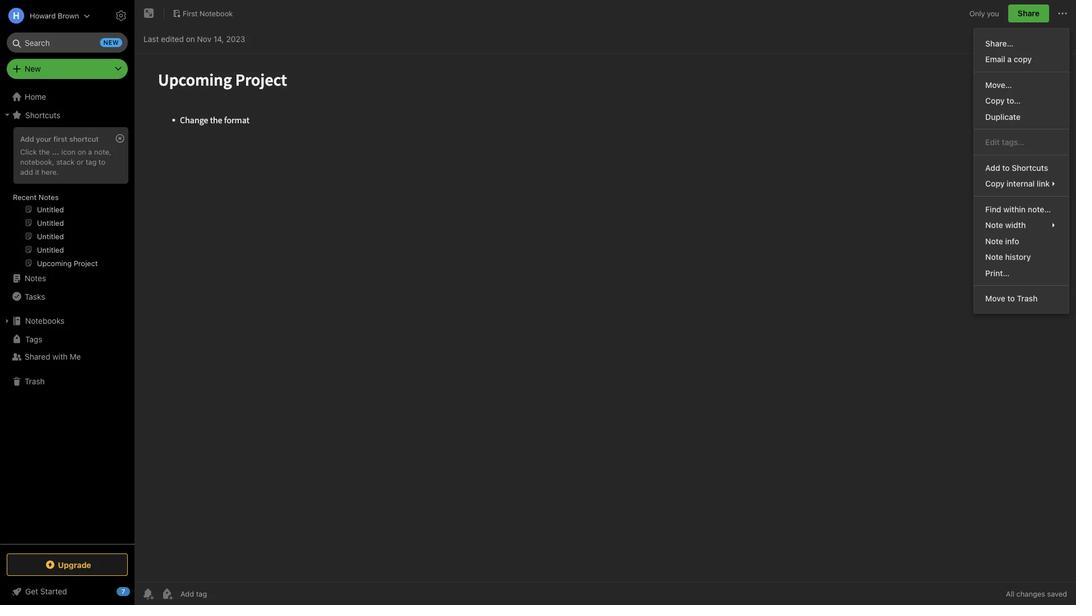Task type: locate. For each thing, give the bounding box(es) containing it.
shortcuts
[[25, 110, 60, 120], [1012, 163, 1048, 172]]

add
[[20, 135, 34, 143], [986, 163, 1000, 172]]

shared with me
[[25, 352, 81, 362]]

group containing add your first shortcut
[[0, 124, 134, 274]]

1 vertical spatial note
[[986, 237, 1003, 246]]

1 vertical spatial trash
[[25, 377, 45, 386]]

icon
[[61, 147, 76, 156]]

it
[[35, 168, 39, 176]]

group
[[0, 124, 134, 274]]

0 vertical spatial note
[[986, 221, 1003, 230]]

add up click
[[20, 135, 34, 143]]

1 vertical spatial shortcuts
[[1012, 163, 1048, 172]]

to inside 'icon on a note, notebook, stack or tag to add it here.'
[[99, 157, 105, 166]]

edit tags…
[[986, 138, 1025, 147]]

Note width field
[[974, 217, 1069, 233]]

notes right recent
[[39, 193, 59, 201]]

only
[[970, 9, 985, 18]]

only you
[[970, 9, 999, 18]]

new button
[[7, 59, 128, 79]]

a
[[1008, 55, 1012, 64], [88, 147, 92, 156]]

note inside field
[[986, 221, 1003, 230]]

all changes saved
[[1006, 590, 1067, 598]]

1 horizontal spatial trash
[[1017, 294, 1038, 303]]

me
[[70, 352, 81, 362]]

on inside note window element
[[186, 34, 195, 44]]

first notebook button
[[169, 6, 237, 21]]

a inside 'icon on a note, notebook, stack or tag to add it here.'
[[88, 147, 92, 156]]

0 vertical spatial trash
[[1017, 294, 1038, 303]]

3 note from the top
[[986, 253, 1003, 262]]

info
[[1005, 237, 1019, 246]]

a left copy
[[1008, 55, 1012, 64]]

shortcuts up copy internal link link
[[1012, 163, 1048, 172]]

first
[[183, 9, 198, 17]]

1 vertical spatial a
[[88, 147, 92, 156]]

note
[[986, 221, 1003, 230], [986, 237, 1003, 246], [986, 253, 1003, 262]]

to up copy internal link in the right of the page
[[1002, 163, 1010, 172]]

More actions field
[[1056, 4, 1070, 22]]

tasks
[[25, 292, 45, 301]]

0 horizontal spatial shortcuts
[[25, 110, 60, 120]]

copy to… link
[[974, 93, 1069, 109]]

add tag image
[[160, 587, 174, 601]]

group inside "tree"
[[0, 124, 134, 274]]

...
[[52, 147, 59, 156]]

share button
[[1008, 4, 1049, 22]]

add your first shortcut
[[20, 135, 99, 143]]

edit
[[986, 138, 1000, 147]]

find
[[986, 205, 1001, 214]]

2 note from the top
[[986, 237, 1003, 246]]

trash inside "link"
[[25, 377, 45, 386]]

your
[[36, 135, 51, 143]]

a inside dropdown list menu
[[1008, 55, 1012, 64]]

copy for copy to…
[[986, 96, 1005, 105]]

on up or
[[78, 147, 86, 156]]

trash down print… link
[[1017, 294, 1038, 303]]

to down "note,"
[[99, 157, 105, 166]]

shortcuts down home
[[25, 110, 60, 120]]

0 horizontal spatial on
[[78, 147, 86, 156]]

1 horizontal spatial shortcuts
[[1012, 163, 1048, 172]]

last
[[144, 34, 159, 44]]

note for note history
[[986, 253, 1003, 262]]

changes
[[1017, 590, 1045, 598]]

1 horizontal spatial add
[[986, 163, 1000, 172]]

first notebook
[[183, 9, 233, 17]]

or
[[77, 157, 84, 166]]

note history
[[986, 253, 1031, 262]]

internal
[[1007, 179, 1035, 188]]

notebook,
[[20, 157, 54, 166]]

on left nov
[[186, 34, 195, 44]]

note width
[[986, 221, 1026, 230]]

on inside 'icon on a note, notebook, stack or tag to add it here.'
[[78, 147, 86, 156]]

0 horizontal spatial add
[[20, 135, 34, 143]]

1 vertical spatial on
[[78, 147, 86, 156]]

with
[[52, 352, 68, 362]]

a up 'tag'
[[88, 147, 92, 156]]

copy inside 'link'
[[986, 96, 1005, 105]]

1 copy from the top
[[986, 96, 1005, 105]]

upgrade
[[58, 560, 91, 570]]

upgrade button
[[7, 554, 128, 576]]

more actions image
[[1056, 7, 1070, 20]]

note inside "link"
[[986, 253, 1003, 262]]

Copy internal link field
[[974, 176, 1069, 192]]

shortcuts inside dropdown list menu
[[1012, 163, 1048, 172]]

note for note width
[[986, 221, 1003, 230]]

notes up tasks
[[25, 274, 46, 283]]

1 note from the top
[[986, 221, 1003, 230]]

note left info
[[986, 237, 1003, 246]]

move to trash
[[986, 294, 1038, 303]]

all
[[1006, 590, 1015, 598]]

recent notes
[[13, 193, 59, 201]]

add inside dropdown list menu
[[986, 163, 1000, 172]]

shared
[[25, 352, 50, 362]]

0 horizontal spatial a
[[88, 147, 92, 156]]

0 vertical spatial on
[[186, 34, 195, 44]]

0 vertical spatial add
[[20, 135, 34, 143]]

tag
[[86, 157, 97, 166]]

2 vertical spatial note
[[986, 253, 1003, 262]]

add down edit
[[986, 163, 1000, 172]]

note up print…
[[986, 253, 1003, 262]]

0 vertical spatial a
[[1008, 55, 1012, 64]]

1 horizontal spatial a
[[1008, 55, 1012, 64]]

tree
[[0, 88, 135, 544]]

notes
[[39, 193, 59, 201], [25, 274, 46, 283]]

0 vertical spatial copy
[[986, 96, 1005, 105]]

2 copy from the top
[[986, 179, 1005, 188]]

trash down shared
[[25, 377, 45, 386]]

notebooks link
[[0, 312, 134, 330]]

copy inside 'field'
[[986, 179, 1005, 188]]

to right move
[[1008, 294, 1015, 303]]

note window element
[[135, 0, 1076, 605]]

note for note info
[[986, 237, 1003, 246]]

howard brown
[[30, 11, 79, 20]]

0 horizontal spatial trash
[[25, 377, 45, 386]]

duplicate link
[[974, 109, 1069, 125]]

settings image
[[114, 9, 128, 22]]

1 horizontal spatial on
[[186, 34, 195, 44]]

copy
[[986, 96, 1005, 105], [986, 179, 1005, 188]]

recent
[[13, 193, 37, 201]]

tags
[[25, 335, 42, 344]]

home link
[[0, 88, 135, 106]]

note…
[[1028, 205, 1051, 214]]

share
[[1018, 9, 1040, 18]]

copy down move…
[[986, 96, 1005, 105]]

tasks button
[[0, 288, 134, 306]]

note down find
[[986, 221, 1003, 230]]

copy up find
[[986, 179, 1005, 188]]

2023
[[226, 34, 245, 44]]

note history link
[[974, 249, 1069, 265]]

trash inside dropdown list menu
[[1017, 294, 1038, 303]]

shortcuts button
[[0, 106, 134, 124]]

to
[[99, 157, 105, 166], [1002, 163, 1010, 172], [1008, 294, 1015, 303]]

note info
[[986, 237, 1019, 246]]

1 vertical spatial add
[[986, 163, 1000, 172]]

1 vertical spatial copy
[[986, 179, 1005, 188]]

notes link
[[0, 270, 134, 288]]

get
[[25, 587, 38, 596]]

0 vertical spatial shortcuts
[[25, 110, 60, 120]]



Task type: describe. For each thing, give the bounding box(es) containing it.
1 vertical spatial notes
[[25, 274, 46, 283]]

icon on a note, notebook, stack or tag to add it here.
[[20, 147, 111, 176]]

0 vertical spatial notes
[[39, 193, 59, 201]]

to…
[[1007, 96, 1021, 105]]

first
[[53, 135, 67, 143]]

Search text field
[[15, 33, 120, 53]]

click to collapse image
[[130, 585, 139, 598]]

email
[[986, 55, 1006, 64]]

Add tag field
[[179, 589, 263, 599]]

click the ...
[[20, 147, 59, 156]]

tree containing home
[[0, 88, 135, 544]]

7
[[122, 588, 125, 596]]

dropdown list menu
[[974, 35, 1069, 307]]

add
[[20, 168, 33, 176]]

click
[[20, 147, 37, 156]]

find within note…
[[986, 205, 1051, 214]]

add a reminder image
[[141, 587, 155, 601]]

nov
[[197, 34, 211, 44]]

copy
[[1014, 55, 1032, 64]]

here.
[[41, 168, 59, 176]]

new
[[25, 64, 41, 73]]

find within note… link
[[974, 201, 1069, 217]]

history
[[1005, 253, 1031, 262]]

within
[[1004, 205, 1026, 214]]

shortcuts inside 'button'
[[25, 110, 60, 120]]

you
[[987, 9, 999, 18]]

move
[[986, 294, 1006, 303]]

shortcut
[[69, 135, 99, 143]]

print…
[[986, 269, 1010, 278]]

duplicate
[[986, 112, 1021, 121]]

notebooks
[[25, 316, 65, 326]]

to for add
[[1002, 163, 1010, 172]]

edited
[[161, 34, 184, 44]]

email a copy
[[986, 55, 1032, 64]]

the
[[39, 147, 50, 156]]

copy internal link
[[986, 179, 1050, 188]]

add for add your first shortcut
[[20, 135, 34, 143]]

last edited on nov 14, 2023
[[144, 34, 245, 44]]

copy for copy internal link
[[986, 179, 1005, 188]]

copy to…
[[986, 96, 1021, 105]]

share… link
[[974, 35, 1069, 51]]

add to shortcuts
[[986, 163, 1048, 172]]

started
[[40, 587, 67, 596]]

howard
[[30, 11, 56, 20]]

trash link
[[0, 373, 134, 391]]

Account field
[[0, 4, 90, 27]]

saved
[[1047, 590, 1067, 598]]

add for add to shortcuts
[[986, 163, 1000, 172]]

note info link
[[974, 233, 1069, 249]]

new search field
[[15, 33, 122, 53]]

note,
[[94, 147, 111, 156]]

tags button
[[0, 330, 134, 348]]

Help and Learning task checklist field
[[0, 583, 135, 601]]

Note Editor text field
[[135, 54, 1076, 582]]

notebook
[[200, 9, 233, 17]]

get started
[[25, 587, 67, 596]]

print… link
[[974, 265, 1069, 281]]

width
[[1005, 221, 1026, 230]]

note width link
[[974, 217, 1069, 233]]

new
[[103, 39, 119, 46]]

expand note image
[[142, 7, 156, 20]]

brown
[[58, 11, 79, 20]]

shared with me link
[[0, 348, 134, 366]]

to for move
[[1008, 294, 1015, 303]]

edit tags… link
[[974, 134, 1069, 150]]

copy internal link link
[[974, 176, 1069, 192]]

add to shortcuts link
[[974, 160, 1069, 176]]

move… link
[[974, 77, 1069, 93]]

move to trash link
[[974, 291, 1069, 307]]

email a copy link
[[974, 51, 1069, 67]]

stack
[[56, 157, 75, 166]]

14,
[[214, 34, 224, 44]]

tags…
[[1002, 138, 1025, 147]]

move…
[[986, 80, 1012, 89]]

expand notebooks image
[[3, 317, 12, 326]]

link
[[1037, 179, 1050, 188]]

home
[[25, 92, 46, 101]]



Task type: vqa. For each thing, say whether or not it's contained in the screenshot.
first Row Group from the bottom
no



